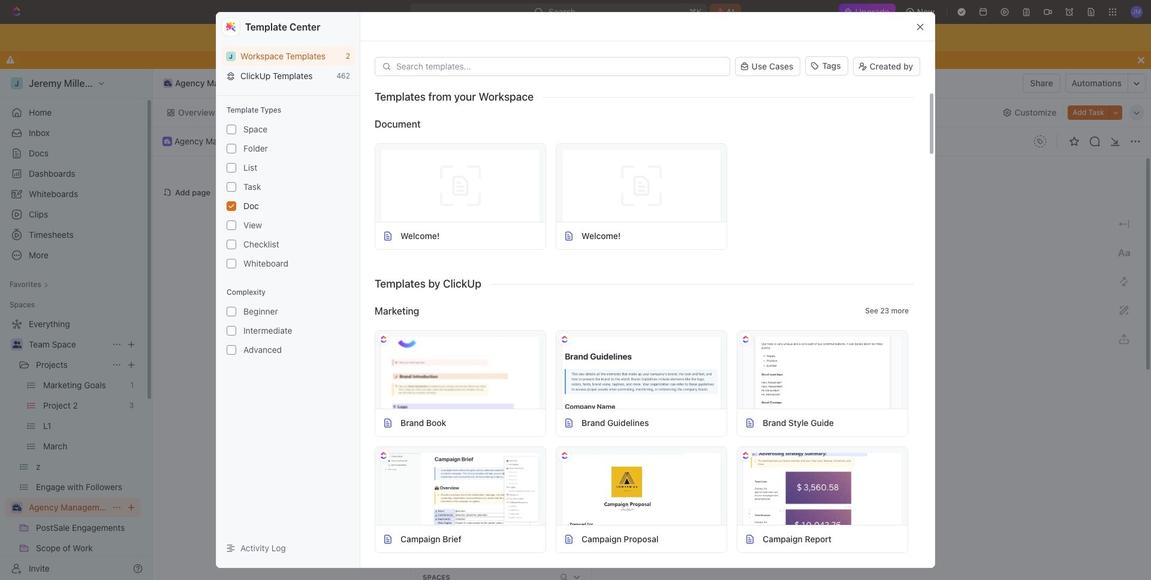Task type: describe. For each thing, give the bounding box(es) containing it.
jeremy miller's workspace, , element
[[226, 51, 236, 61]]

tree inside sidebar navigation
[[5, 315, 141, 580]]

0 vertical spatial doc template image
[[564, 231, 574, 241]]

sidebar navigation
[[0, 69, 153, 580]]

business time image inside sidebar navigation
[[12, 504, 21, 511]]

1 horizontal spatial business time image
[[164, 80, 172, 86]]

user group image
[[12, 341, 21, 348]]



Task type: vqa. For each thing, say whether or not it's contained in the screenshot.
the rightmost Doc template image
yes



Task type: locate. For each thing, give the bounding box(es) containing it.
0 horizontal spatial business time image
[[12, 504, 21, 511]]

2 vertical spatial doc template image
[[382, 534, 393, 545]]

None checkbox
[[227, 182, 236, 192], [227, 221, 236, 230], [227, 240, 236, 249], [227, 259, 236, 269], [227, 307, 236, 317], [227, 182, 236, 192], [227, 221, 236, 230], [227, 240, 236, 249], [227, 259, 236, 269], [227, 307, 236, 317]]

None checkbox
[[227, 125, 236, 134], [227, 144, 236, 153], [227, 163, 236, 173], [227, 201, 236, 211], [227, 326, 236, 336], [227, 345, 236, 355], [227, 125, 236, 134], [227, 144, 236, 153], [227, 163, 236, 173], [227, 201, 236, 211], [227, 326, 236, 336], [227, 345, 236, 355]]

business time image
[[164, 139, 170, 144]]

1 vertical spatial doc template image
[[382, 418, 393, 428]]

doc template image
[[382, 231, 393, 241], [564, 418, 574, 428], [745, 418, 756, 428], [564, 534, 574, 545], [745, 534, 756, 545]]

doc template image
[[564, 231, 574, 241], [382, 418, 393, 428], [382, 534, 393, 545]]

business time image
[[164, 80, 172, 86], [12, 504, 21, 511]]

Search templates... text field
[[396, 62, 723, 71]]

doc template element
[[382, 231, 393, 241], [564, 231, 574, 241], [382, 418, 393, 428], [564, 418, 574, 428], [745, 418, 756, 428], [382, 534, 393, 545], [564, 534, 574, 545], [745, 534, 756, 545]]

0 vertical spatial business time image
[[164, 80, 172, 86]]

1 vertical spatial business time image
[[12, 504, 21, 511]]

tree
[[5, 315, 141, 580]]



